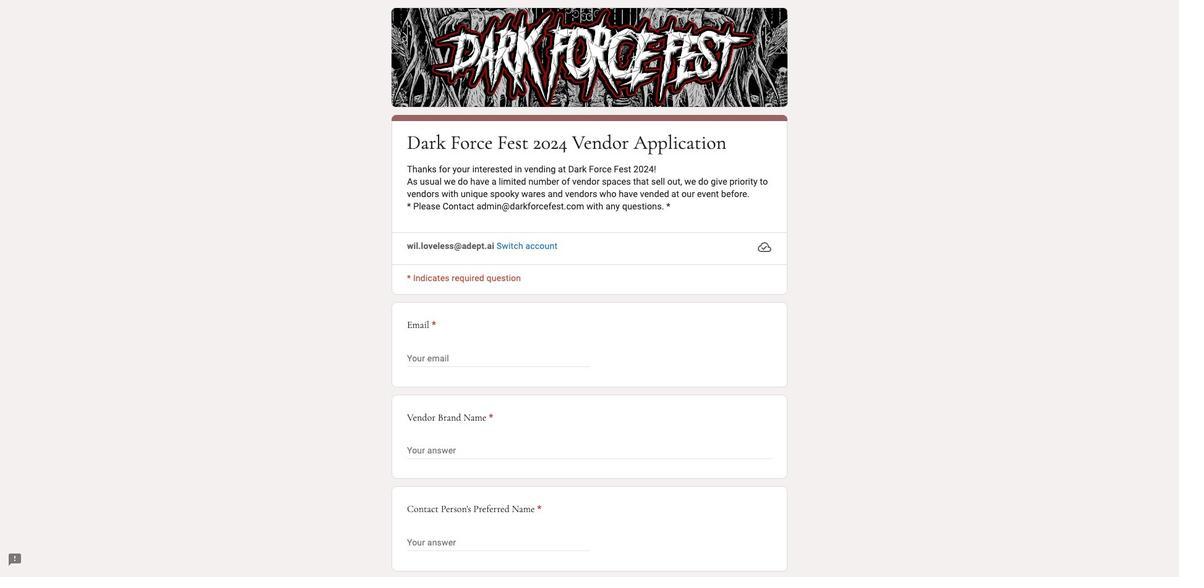 Task type: vqa. For each thing, say whether or not it's contained in the screenshot.
application
no



Task type: describe. For each thing, give the bounding box(es) containing it.
required question element for "your email" email field
[[429, 318, 436, 333]]

2 heading from the top
[[407, 318, 772, 333]]

Your email email field
[[407, 352, 590, 366]]

1 heading from the top
[[407, 129, 726, 156]]

4 heading from the top
[[407, 503, 542, 517]]

2 vertical spatial required question element
[[535, 503, 542, 517]]



Task type: locate. For each thing, give the bounding box(es) containing it.
list
[[392, 303, 788, 578]]

0 vertical spatial required question element
[[429, 318, 436, 333]]

3 heading from the top
[[407, 411, 493, 426]]

required question element
[[429, 318, 436, 333], [486, 411, 493, 426], [535, 503, 542, 517]]

1 vertical spatial required question element
[[486, 411, 493, 426]]

Your answer text field
[[407, 444, 772, 459]]

required question element for your answer text box at the bottom of page
[[486, 411, 493, 426]]

2 horizontal spatial required question element
[[535, 503, 542, 517]]

report a problem to google image
[[7, 553, 22, 568]]

None text field
[[407, 536, 590, 551]]

heading
[[407, 129, 726, 156], [407, 318, 772, 333], [407, 411, 493, 426], [407, 503, 542, 517]]

list item
[[392, 303, 788, 388]]

1 horizontal spatial required question element
[[486, 411, 493, 426]]

0 horizontal spatial required question element
[[429, 318, 436, 333]]



